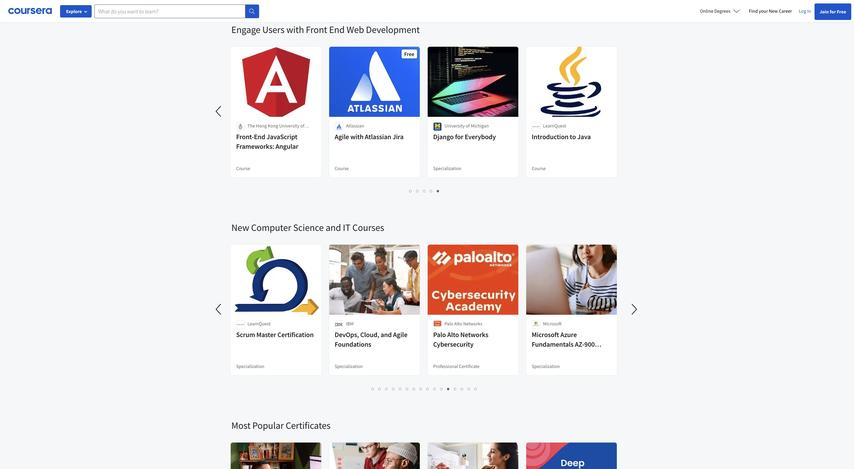 Task type: describe. For each thing, give the bounding box(es) containing it.
atlassian image
[[335, 122, 344, 131]]

jira
[[393, 132, 404, 141]]

and inside devops, cloud, and agile foundations
[[381, 330, 392, 339]]

university of michigan image
[[434, 122, 442, 131]]

online degrees button
[[695, 3, 746, 19]]

12 button
[[445, 385, 453, 393]]

devops,
[[335, 330, 359, 339]]

5 for 5 button associated with leftmost 4 button
[[399, 386, 402, 392]]

django for everybody
[[434, 132, 496, 141]]

13 button
[[452, 385, 460, 393]]

0 vertical spatial new
[[770, 8, 779, 14]]

learnquest image for introduction to java
[[532, 122, 541, 131]]

microsoft azure fundamentals az-900 exam prep
[[532, 330, 595, 358]]

front-end javascript frameworks: angular
[[236, 132, 299, 151]]

professional certificate
[[434, 363, 480, 369]]

online
[[701, 8, 714, 14]]

microsoft for microsoft
[[544, 321, 562, 327]]

engage
[[232, 23, 261, 36]]

your
[[760, 8, 769, 14]]

engage users with front end web development
[[232, 23, 420, 36]]

0 horizontal spatial 4 button
[[391, 385, 397, 393]]

palo alto networks
[[445, 321, 483, 327]]

palo alto networks image
[[434, 320, 442, 327]]

google it support professional certificate by google, image
[[330, 443, 421, 469]]

django
[[434, 132, 454, 141]]

alto for palo alto networks cybersecurity
[[448, 330, 459, 339]]

everybody
[[465, 132, 496, 141]]

log
[[800, 8, 807, 14]]

1 vertical spatial and
[[326, 221, 341, 234]]

scrum
[[236, 330, 255, 339]]

list inside 'new computer science and it courses carousel' element
[[232, 385, 618, 393]]

free inside the engage users with front end web development carousel element
[[405, 51, 415, 57]]

900
[[585, 340, 595, 348]]

master
[[257, 330, 276, 339]]

ibm
[[346, 321, 354, 327]]

previous slide image
[[211, 301, 227, 317]]

university of michigan
[[445, 123, 489, 129]]

azure
[[561, 330, 577, 339]]

7
[[413, 386, 416, 392]]

kong
[[268, 123, 278, 129]]

cybersecurity
[[434, 340, 474, 348]]

What do you want to learn? text field
[[94, 4, 246, 18]]

technology
[[273, 130, 296, 136]]

1 for leftmost 4 button's 1 button
[[372, 386, 375, 392]]

explore
[[66, 8, 82, 14]]

course for front-end javascript frameworks: angular
[[236, 165, 250, 171]]

find
[[750, 8, 759, 14]]

online degrees
[[701, 8, 731, 14]]

web
[[347, 23, 364, 36]]

3 for the top 4 button
[[424, 188, 426, 194]]

1 horizontal spatial atlassian
[[365, 132, 392, 141]]

log in link
[[796, 7, 815, 15]]

list inside the engage users with front end web development carousel element
[[232, 187, 618, 195]]

12
[[448, 386, 453, 392]]

cloud,
[[361, 330, 380, 339]]

course for introduction to java
[[532, 165, 546, 171]]

popular
[[253, 419, 284, 432]]

the
[[248, 123, 255, 129]]

palo for palo alto networks
[[445, 321, 454, 327]]

michigan
[[471, 123, 489, 129]]

13
[[454, 386, 460, 392]]

11 button
[[439, 385, 446, 393]]

2 inside the engage users with front end web development carousel element
[[417, 188, 419, 194]]

6
[[406, 386, 409, 392]]

coursera image
[[8, 6, 52, 17]]

science inside 'new computer science and it courses carousel' element
[[293, 221, 324, 234]]

introduction
[[532, 132, 569, 141]]

courses
[[353, 221, 385, 234]]

javascript
[[267, 132, 298, 141]]

9 button
[[425, 385, 432, 393]]

join for free link
[[815, 3, 852, 20]]

8
[[420, 386, 423, 392]]

front-
[[236, 132, 254, 141]]

networks for palo alto networks cybersecurity
[[461, 330, 489, 339]]

previous slide image
[[211, 103, 227, 120]]

5 for 5 button corresponding to the top 4 button
[[437, 188, 440, 194]]

and inside the hong kong university of science and technology
[[264, 130, 272, 136]]

palo alto networks cybersecurity
[[434, 330, 489, 348]]

7 button
[[411, 385, 418, 393]]

career
[[780, 8, 793, 14]]

4 for the top 4 button
[[430, 188, 433, 194]]

prep
[[549, 349, 563, 358]]

new computer science and it courses
[[232, 221, 385, 234]]

16 button
[[473, 385, 481, 393]]

development
[[366, 23, 420, 36]]

2 university from the left
[[445, 123, 465, 129]]

11
[[441, 386, 446, 392]]

new computer science and it courses carousel element
[[211, 201, 643, 399]]

it
[[343, 221, 351, 234]]

3 for leftmost 4 button
[[386, 386, 388, 392]]

2 button for "3" button related to the top 4 button
[[415, 187, 421, 195]]

10
[[434, 386, 439, 392]]

foundations
[[335, 340, 372, 348]]

2 inside 'new computer science and it courses carousel' element
[[379, 386, 382, 392]]

engage users with front end web development carousel element
[[0, 3, 623, 201]]

the hong kong university of science and technology image
[[236, 122, 245, 131]]

certificate
[[459, 363, 480, 369]]



Task type: locate. For each thing, give the bounding box(es) containing it.
1 vertical spatial 2 button
[[377, 385, 384, 393]]

1 horizontal spatial and
[[326, 221, 341, 234]]

1 horizontal spatial university
[[445, 123, 465, 129]]

0 vertical spatial 1
[[410, 188, 413, 194]]

free inside "join for free" 'link'
[[838, 9, 847, 15]]

microsoft right microsoft 'icon'
[[544, 321, 562, 327]]

1 horizontal spatial 1 button
[[408, 187, 415, 195]]

end inside front-end javascript frameworks: angular
[[254, 132, 265, 141]]

alto
[[455, 321, 463, 327], [448, 330, 459, 339]]

new left computer
[[232, 221, 249, 234]]

networks up "palo alto networks cybersecurity"
[[464, 321, 483, 327]]

0 horizontal spatial with
[[287, 23, 304, 36]]

2 horizontal spatial and
[[381, 330, 392, 339]]

1 horizontal spatial free
[[838, 9, 847, 15]]

certification
[[278, 330, 314, 339]]

15
[[468, 386, 474, 392]]

1 vertical spatial atlassian
[[365, 132, 392, 141]]

0 vertical spatial networks
[[464, 321, 483, 327]]

1 horizontal spatial science
[[293, 221, 324, 234]]

alto up "palo alto networks cybersecurity"
[[455, 321, 463, 327]]

learnquest for introduction
[[544, 123, 567, 129]]

deep learning specialization by deeplearning.ai, image
[[527, 443, 618, 469]]

1 horizontal spatial 4 button
[[428, 187, 435, 195]]

0 vertical spatial 3
[[424, 188, 426, 194]]

certificates
[[286, 419, 331, 432]]

0 vertical spatial science
[[248, 130, 263, 136]]

networks for palo alto networks
[[464, 321, 483, 327]]

atlassian right atlassian "icon"
[[346, 123, 364, 129]]

1 horizontal spatial new
[[770, 8, 779, 14]]

5 button for the top 4 button
[[435, 187, 442, 195]]

0 vertical spatial with
[[287, 23, 304, 36]]

new
[[770, 8, 779, 14], [232, 221, 249, 234]]

8 button
[[418, 385, 425, 393]]

microsoft inside "microsoft azure fundamentals az-900 exam prep"
[[532, 330, 560, 339]]

log in
[[800, 8, 812, 14]]

end left web
[[329, 23, 345, 36]]

14
[[461, 386, 467, 392]]

learnquest for scrum
[[248, 321, 271, 327]]

atlassian left jira
[[365, 132, 392, 141]]

learnquest image
[[532, 122, 541, 131], [236, 320, 245, 329]]

4
[[430, 188, 433, 194], [393, 386, 395, 392]]

agile right cloud,
[[393, 330, 408, 339]]

1 vertical spatial learnquest
[[248, 321, 271, 327]]

5 button
[[435, 187, 442, 195], [397, 385, 404, 393]]

0 horizontal spatial 5 button
[[397, 385, 404, 393]]

5 button for leftmost 4 button
[[397, 385, 404, 393]]

google data analytics professional certificate by google, image
[[231, 443, 322, 469]]

for inside the engage users with front end web development carousel element
[[456, 132, 464, 141]]

3 button
[[421, 187, 428, 195], [384, 385, 391, 393]]

science inside the hong kong university of science and technology
[[248, 130, 263, 136]]

1 button
[[408, 187, 415, 195], [370, 385, 377, 393]]

frameworks:
[[236, 142, 274, 151]]

1 list from the top
[[232, 187, 618, 195]]

agile down atlassian "icon"
[[335, 132, 349, 141]]

0 horizontal spatial 2
[[379, 386, 382, 392]]

1 inside the engage users with front end web development carousel element
[[410, 188, 413, 194]]

1 horizontal spatial 2 button
[[415, 187, 421, 195]]

4 inside the engage users with front end web development carousel element
[[430, 188, 433, 194]]

angular
[[276, 142, 299, 151]]

4 button
[[428, 187, 435, 195], [391, 385, 397, 393]]

end up frameworks:
[[254, 132, 265, 141]]

ibm image
[[335, 320, 344, 329]]

learnquest image up introduction
[[532, 122, 541, 131]]

specialization for devops, cloud, and agile foundations
[[335, 363, 363, 369]]

2
[[417, 188, 419, 194], [379, 386, 382, 392]]

hong
[[256, 123, 267, 129]]

course
[[236, 165, 250, 171], [335, 165, 349, 171], [532, 165, 546, 171]]

2 button inside the engage users with front end web development carousel element
[[415, 187, 421, 195]]

3
[[424, 188, 426, 194], [386, 386, 388, 392]]

2 horizontal spatial course
[[532, 165, 546, 171]]

1 vertical spatial 5
[[399, 386, 402, 392]]

science
[[248, 130, 263, 136], [293, 221, 324, 234]]

university inside the hong kong university of science and technology
[[279, 123, 300, 129]]

1 vertical spatial networks
[[461, 330, 489, 339]]

1 button for leftmost 4 button
[[370, 385, 377, 393]]

1 vertical spatial 4 button
[[391, 385, 397, 393]]

0 vertical spatial end
[[329, 23, 345, 36]]

1 vertical spatial microsoft
[[532, 330, 560, 339]]

2 of from the left
[[466, 123, 470, 129]]

most popular certificates
[[232, 419, 331, 432]]

agile
[[335, 132, 349, 141], [393, 330, 408, 339]]

1 vertical spatial free
[[405, 51, 415, 57]]

1 horizontal spatial course
[[335, 165, 349, 171]]

palo down palo alto networks image
[[434, 330, 446, 339]]

free down development
[[405, 51, 415, 57]]

4 for leftmost 4 button
[[393, 386, 395, 392]]

alto for palo alto networks
[[455, 321, 463, 327]]

0 horizontal spatial 3
[[386, 386, 388, 392]]

agile inside devops, cloud, and agile foundations
[[393, 330, 408, 339]]

computer
[[251, 221, 292, 234]]

specialization down exam
[[532, 363, 560, 369]]

microsoft
[[544, 321, 562, 327], [532, 330, 560, 339]]

university
[[279, 123, 300, 129], [445, 123, 465, 129]]

learnquest up the master
[[248, 321, 271, 327]]

for for join
[[831, 9, 837, 15]]

1 horizontal spatial 3
[[424, 188, 426, 194]]

1 button for the top 4 button
[[408, 187, 415, 195]]

3 button for the top 4 button
[[421, 187, 428, 195]]

for down university of michigan
[[456, 132, 464, 141]]

0 horizontal spatial university
[[279, 123, 300, 129]]

specialization for scrum master certification
[[236, 363, 265, 369]]

palo for palo alto networks cybersecurity
[[434, 330, 446, 339]]

front
[[306, 23, 328, 36]]

1 horizontal spatial 3 button
[[421, 187, 428, 195]]

specialization down "django" at the right
[[434, 165, 462, 171]]

palo inside "palo alto networks cybersecurity"
[[434, 330, 446, 339]]

0 horizontal spatial free
[[405, 51, 415, 57]]

google ux design professional certificate by google, image
[[428, 443, 519, 469]]

learnquest inside 'new computer science and it courses carousel' element
[[248, 321, 271, 327]]

in
[[808, 8, 812, 14]]

microsoft for microsoft azure fundamentals az-900 exam prep
[[532, 330, 560, 339]]

java
[[578, 132, 591, 141]]

1 for 1 button associated with the top 4 button
[[410, 188, 413, 194]]

None search field
[[94, 4, 259, 18]]

0 horizontal spatial learnquest image
[[236, 320, 245, 329]]

1 vertical spatial palo
[[434, 330, 446, 339]]

1 vertical spatial 3
[[386, 386, 388, 392]]

0 vertical spatial 2 button
[[415, 187, 421, 195]]

0 horizontal spatial end
[[254, 132, 265, 141]]

0 vertical spatial atlassian
[[346, 123, 364, 129]]

1 vertical spatial end
[[254, 132, 265, 141]]

next slide image
[[627, 301, 643, 317]]

exam
[[532, 349, 548, 358]]

9
[[427, 386, 430, 392]]

1 horizontal spatial learnquest
[[544, 123, 567, 129]]

0 horizontal spatial 4
[[393, 386, 395, 392]]

networks down palo alto networks
[[461, 330, 489, 339]]

free right join
[[838, 9, 847, 15]]

of
[[301, 123, 305, 129], [466, 123, 470, 129]]

5 inside the engage users with front end web development carousel element
[[437, 188, 440, 194]]

university up technology
[[279, 123, 300, 129]]

professional
[[434, 363, 458, 369]]

for right join
[[831, 9, 837, 15]]

0 vertical spatial and
[[264, 130, 272, 136]]

find your new career link
[[746, 7, 796, 15]]

to
[[570, 132, 577, 141]]

specialization for django for everybody
[[434, 165, 462, 171]]

1 horizontal spatial learnquest image
[[532, 122, 541, 131]]

and right cloud,
[[381, 330, 392, 339]]

join
[[820, 9, 830, 15]]

1 vertical spatial 4
[[393, 386, 395, 392]]

scrum master certification
[[236, 330, 314, 339]]

1 vertical spatial 3 button
[[384, 385, 391, 393]]

1 vertical spatial for
[[456, 132, 464, 141]]

0 horizontal spatial and
[[264, 130, 272, 136]]

1 vertical spatial 1 button
[[370, 385, 377, 393]]

university up 'django for everybody'
[[445, 123, 465, 129]]

and left it
[[326, 221, 341, 234]]

learnquest image up scrum
[[236, 320, 245, 329]]

microsoft image
[[532, 320, 541, 329]]

0 horizontal spatial of
[[301, 123, 305, 129]]

1 vertical spatial with
[[351, 132, 364, 141]]

and down kong
[[264, 130, 272, 136]]

1
[[410, 188, 413, 194], [372, 386, 375, 392]]

end
[[329, 23, 345, 36], [254, 132, 265, 141]]

0 horizontal spatial science
[[248, 130, 263, 136]]

1 horizontal spatial 1
[[410, 188, 413, 194]]

degrees
[[715, 8, 731, 14]]

0 horizontal spatial for
[[456, 132, 464, 141]]

1 horizontal spatial end
[[329, 23, 345, 36]]

14 button
[[459, 385, 467, 393]]

list
[[232, 187, 618, 195], [232, 385, 618, 393]]

0 vertical spatial learnquest image
[[532, 122, 541, 131]]

algorithms to take your programming to the next level carousel element
[[232, 0, 623, 3]]

microsoft up fundamentals
[[532, 330, 560, 339]]

specialization down scrum
[[236, 363, 265, 369]]

alto up cybersecurity
[[448, 330, 459, 339]]

3 course from the left
[[532, 165, 546, 171]]

0 vertical spatial agile
[[335, 132, 349, 141]]

join for free
[[820, 9, 847, 15]]

2 button for "3" button corresponding to leftmost 4 button
[[377, 385, 384, 393]]

users
[[263, 23, 285, 36]]

palo
[[445, 321, 454, 327], [434, 330, 446, 339]]

networks inside "palo alto networks cybersecurity"
[[461, 330, 489, 339]]

3 inside 'new computer science and it courses carousel' element
[[386, 386, 388, 392]]

0 vertical spatial 5 button
[[435, 187, 442, 195]]

1 vertical spatial science
[[293, 221, 324, 234]]

1 horizontal spatial with
[[351, 132, 364, 141]]

1 vertical spatial new
[[232, 221, 249, 234]]

1 horizontal spatial for
[[831, 9, 837, 15]]

0 vertical spatial palo
[[445, 321, 454, 327]]

0 vertical spatial 5
[[437, 188, 440, 194]]

1 vertical spatial list
[[232, 385, 618, 393]]

1 university from the left
[[279, 123, 300, 129]]

1 vertical spatial agile
[[393, 330, 408, 339]]

find your new career
[[750, 8, 793, 14]]

0 vertical spatial microsoft
[[544, 321, 562, 327]]

1 inside 'new computer science and it courses carousel' element
[[372, 386, 375, 392]]

specialization for microsoft azure fundamentals az-900 exam prep
[[532, 363, 560, 369]]

learnquest inside the engage users with front end web development carousel element
[[544, 123, 567, 129]]

explore button
[[60, 5, 92, 18]]

0 vertical spatial list
[[232, 187, 618, 195]]

0 vertical spatial 4 button
[[428, 187, 435, 195]]

0 vertical spatial learnquest
[[544, 123, 567, 129]]

1 vertical spatial 2
[[379, 386, 382, 392]]

3 button for leftmost 4 button
[[384, 385, 391, 393]]

learnquest up introduction
[[544, 123, 567, 129]]

0 horizontal spatial 5
[[399, 386, 402, 392]]

2 vertical spatial and
[[381, 330, 392, 339]]

0 vertical spatial 3 button
[[421, 187, 428, 195]]

learnquest image for scrum master certification
[[236, 320, 245, 329]]

2 list from the top
[[232, 385, 618, 393]]

0 vertical spatial 4
[[430, 188, 433, 194]]

1 course from the left
[[236, 165, 250, 171]]

2 course from the left
[[335, 165, 349, 171]]

0 horizontal spatial 1
[[372, 386, 375, 392]]

0 horizontal spatial course
[[236, 165, 250, 171]]

0 vertical spatial free
[[838, 9, 847, 15]]

1 vertical spatial 1
[[372, 386, 375, 392]]

3 inside the engage users with front end web development carousel element
[[424, 188, 426, 194]]

1 horizontal spatial 5 button
[[435, 187, 442, 195]]

4 inside 'new computer science and it courses carousel' element
[[393, 386, 395, 392]]

15 button
[[466, 385, 474, 393]]

course for agile with atlassian jira
[[335, 165, 349, 171]]

specialization
[[434, 165, 462, 171], [236, 363, 265, 369], [335, 363, 363, 369], [532, 363, 560, 369]]

6 button
[[404, 385, 411, 393]]

10 11 12 13 14 15 16
[[434, 386, 481, 392]]

1 horizontal spatial agile
[[393, 330, 408, 339]]

devops, cloud, and agile foundations
[[335, 330, 408, 348]]

0 vertical spatial 2
[[417, 188, 419, 194]]

new right your
[[770, 8, 779, 14]]

of inside the hong kong university of science and technology
[[301, 123, 305, 129]]

5 inside 'new computer science and it courses carousel' element
[[399, 386, 402, 392]]

0 horizontal spatial atlassian
[[346, 123, 364, 129]]

atlassian
[[346, 123, 364, 129], [365, 132, 392, 141]]

free
[[838, 9, 847, 15], [405, 51, 415, 57]]

1 horizontal spatial 4
[[430, 188, 433, 194]]

palo right palo alto networks image
[[445, 321, 454, 327]]

0 horizontal spatial agile
[[335, 132, 349, 141]]

agile inside the engage users with front end web development carousel element
[[335, 132, 349, 141]]

most
[[232, 419, 251, 432]]

1 horizontal spatial of
[[466, 123, 470, 129]]

0 horizontal spatial new
[[232, 221, 249, 234]]

0 horizontal spatial 3 button
[[384, 385, 391, 393]]

1 vertical spatial 5 button
[[397, 385, 404, 393]]

specialization inside the engage users with front end web development carousel element
[[434, 165, 462, 171]]

1 of from the left
[[301, 123, 305, 129]]

for
[[831, 9, 837, 15], [456, 132, 464, 141]]

fundamentals
[[532, 340, 574, 348]]

1 vertical spatial learnquest image
[[236, 320, 245, 329]]

1 vertical spatial alto
[[448, 330, 459, 339]]

10 button
[[432, 385, 439, 393]]

alto inside "palo alto networks cybersecurity"
[[448, 330, 459, 339]]

0 horizontal spatial learnquest
[[248, 321, 271, 327]]

0 vertical spatial alto
[[455, 321, 463, 327]]

most popular certificates carousel element
[[228, 399, 855, 469]]

for for django
[[456, 132, 464, 141]]

0 vertical spatial for
[[831, 9, 837, 15]]

az-
[[575, 340, 585, 348]]

16
[[475, 386, 481, 392]]

the hong kong university of science and technology
[[248, 123, 305, 136]]

1 horizontal spatial 2
[[417, 188, 419, 194]]

specialization down the foundations
[[335, 363, 363, 369]]

for inside 'link'
[[831, 9, 837, 15]]

agile with atlassian jira
[[335, 132, 404, 141]]

0 horizontal spatial 1 button
[[370, 385, 377, 393]]

introduction to java
[[532, 132, 591, 141]]



Task type: vqa. For each thing, say whether or not it's contained in the screenshot.


